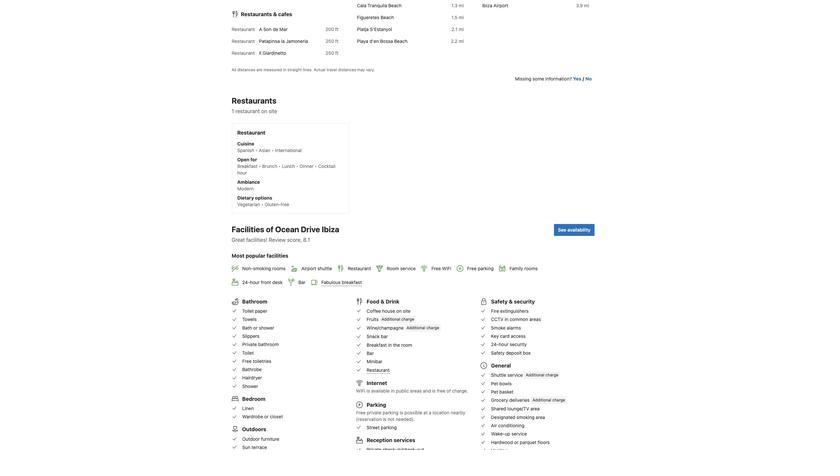 Task type: locate. For each thing, give the bounding box(es) containing it.
0 vertical spatial hour
[[238, 170, 247, 176]]

0 vertical spatial areas
[[530, 317, 541, 322]]

parking down not on the left of the page
[[381, 425, 397, 430]]

areas left 'and'
[[411, 388, 422, 394]]

1 vertical spatial areas
[[411, 388, 422, 394]]

free for free private parking is possible at a location nearby (reservation is not needed).
[[356, 410, 366, 415]]

safety up general
[[492, 350, 505, 356]]

1 vertical spatial or
[[265, 414, 269, 420]]

hour for 24-hour front desk
[[250, 279, 260, 285]]

2 toilet from the top
[[242, 350, 254, 356]]

1 horizontal spatial on
[[397, 308, 402, 314]]

site up wine/champagne additional charge
[[403, 308, 411, 314]]

may
[[358, 67, 365, 72]]

1 horizontal spatial breakfast
[[367, 342, 387, 348]]

minibar
[[367, 359, 383, 364]]

smoking for designated
[[517, 415, 535, 420]]

1 horizontal spatial &
[[381, 299, 385, 305]]

0 vertical spatial bar
[[299, 279, 306, 285]]

3.9
[[577, 3, 583, 8]]

public
[[396, 388, 409, 394]]

front
[[261, 279, 271, 285]]

0 vertical spatial pet
[[492, 381, 499, 386]]

2 horizontal spatial hour
[[499, 342, 509, 347]]

ft right 200
[[336, 26, 339, 32]]

safety & security
[[492, 299, 535, 305]]

great
[[232, 237, 245, 243]]

hour up ambiance
[[238, 170, 247, 176]]

0 vertical spatial 24-
[[242, 279, 250, 285]]

the
[[393, 342, 400, 348]]

wine/champagne additional charge
[[367, 325, 440, 331]]

1 ft from the top
[[336, 26, 339, 32]]

or for bath
[[253, 325, 258, 331]]

mi right 2.2
[[459, 38, 464, 44]]

1.5 mi
[[452, 15, 464, 20]]

of left charge.
[[447, 388, 451, 394]]

smoke
[[492, 325, 506, 331]]

mi right 3.9
[[585, 3, 590, 8]]

hour inside open for breakfast • brunch • lunch • dinner • cocktail hour
[[238, 170, 247, 176]]

room
[[402, 342, 413, 348]]

areas
[[530, 317, 541, 322], [411, 388, 422, 394]]

mi right 1.5
[[459, 15, 464, 20]]

hour
[[238, 170, 247, 176], [250, 279, 260, 285], [499, 342, 509, 347]]

additional down house in the bottom of the page
[[382, 317, 401, 322]]

24- down non-
[[242, 279, 250, 285]]

dietary
[[238, 195, 254, 201]]

0 horizontal spatial bar
[[299, 279, 306, 285]]

1 rooms from the left
[[273, 266, 286, 271]]

charge inside wine/champagne additional charge
[[427, 325, 440, 330]]

0 vertical spatial restaurants
[[241, 11, 272, 17]]

1 horizontal spatial ibiza
[[483, 3, 493, 8]]

1 vertical spatial restaurants
[[232, 96, 277, 105]]

free inside "dietary options vegetarian • gluten-free"
[[281, 202, 289, 207]]

24- for 24-hour front desk
[[242, 279, 250, 285]]

free right 'and'
[[437, 388, 446, 394]]

free parking
[[468, 266, 494, 271]]

ft
[[336, 26, 339, 32], [336, 38, 339, 44], [336, 50, 339, 56]]

toiletries
[[253, 358, 272, 364]]

toilet down private
[[242, 350, 254, 356]]

service right 'room'
[[401, 266, 416, 271]]

1 vertical spatial toilet
[[242, 350, 254, 356]]

ibiza right 1.3 mi on the top of page
[[483, 3, 493, 8]]

& left cafes
[[273, 11, 277, 17]]

1 vertical spatial site
[[403, 308, 411, 314]]

2 250 from the top
[[326, 50, 334, 56]]

1 safety from the top
[[492, 299, 508, 305]]

& for drink
[[381, 299, 385, 305]]

0 vertical spatial toilet
[[242, 308, 254, 314]]

snack
[[367, 334, 380, 339]]

bathrobe
[[242, 367, 262, 372]]

room
[[387, 266, 399, 271]]

needed).
[[396, 416, 415, 422]]

1 horizontal spatial airport
[[494, 3, 509, 8]]

service up hardwood or parquet floors
[[512, 431, 527, 437]]

1 vertical spatial parking
[[383, 410, 399, 415]]

toilet up the 'towels'
[[242, 308, 254, 314]]

nearby
[[451, 410, 466, 415]]

1 pet from the top
[[492, 381, 499, 386]]

in up smoke alarms
[[505, 317, 509, 322]]

1.3 mi
[[452, 3, 464, 8]]

1 horizontal spatial free
[[437, 388, 446, 394]]

1 horizontal spatial hour
[[250, 279, 260, 285]]

restaurant left patapinsa
[[232, 38, 255, 44]]

1 vertical spatial airport
[[302, 266, 316, 271]]

1 250 ft from the top
[[326, 38, 339, 44]]

1 vertical spatial breakfast
[[367, 342, 387, 348]]

• inside "dietary options vegetarian • gluten-free"
[[262, 202, 264, 207]]

bar
[[381, 334, 388, 339]]

additional inside wine/champagne additional charge
[[407, 325, 426, 330]]

additional inside grocery deliveries additional charge
[[533, 398, 552, 403]]

parking left family
[[478, 266, 494, 271]]

key
[[492, 333, 499, 339]]

additional inside shuttle service additional charge
[[526, 373, 545, 377]]

2.2 mi
[[451, 38, 464, 44]]

rooms down 'facilities'
[[273, 266, 286, 271]]

1 vertical spatial 24-
[[492, 342, 499, 347]]

areas right common
[[530, 317, 541, 322]]

pet up grocery
[[492, 389, 499, 395]]

free for free parking
[[468, 266, 477, 271]]

0 horizontal spatial airport
[[302, 266, 316, 271]]

charge
[[402, 317, 415, 322], [427, 325, 440, 330], [546, 373, 559, 377], [553, 398, 566, 403]]

1 horizontal spatial wifi
[[443, 266, 452, 271]]

parking up not on the left of the page
[[383, 410, 399, 415]]

beach right tranquila
[[389, 3, 402, 8]]

food & drink
[[367, 299, 400, 305]]

charge inside shuttle service additional charge
[[546, 373, 559, 377]]

parquet
[[520, 440, 537, 445]]

1 vertical spatial beach
[[381, 15, 394, 20]]

hour left front
[[250, 279, 260, 285]]

coffee house on site
[[367, 308, 411, 314]]

1 vertical spatial ibiza
[[322, 225, 340, 234]]

bar down airport shuttle
[[299, 279, 306, 285]]

24- down key
[[492, 342, 499, 347]]

0 horizontal spatial smoking
[[253, 266, 271, 271]]

0 horizontal spatial areas
[[411, 388, 422, 394]]

cuisine spanish • asian • international
[[238, 141, 302, 153]]

beach up s'estanyol on the top left of page
[[381, 15, 394, 20]]

bar up minibar
[[367, 351, 374, 356]]

0 vertical spatial smoking
[[253, 266, 271, 271]]

0 vertical spatial ft
[[336, 26, 339, 32]]

site right restaurant on the top left
[[269, 108, 277, 114]]

ft up travel
[[336, 50, 339, 56]]

drive
[[301, 225, 320, 234]]

or for hardwood
[[515, 440, 519, 445]]

1 toilet from the top
[[242, 308, 254, 314]]

1 vertical spatial hour
[[250, 279, 260, 285]]

2 ft from the top
[[336, 38, 339, 44]]

towels
[[242, 317, 257, 322]]

charge inside fruits additional charge
[[402, 317, 415, 322]]

slippers
[[242, 333, 260, 339]]

toilet for toilet paper
[[242, 308, 254, 314]]

1 vertical spatial pet
[[492, 389, 499, 395]]

rooms right family
[[525, 266, 538, 271]]

restaurant
[[232, 26, 255, 32], [232, 38, 255, 44], [232, 50, 255, 56], [238, 130, 266, 136], [348, 266, 371, 271], [367, 367, 390, 373]]

1 vertical spatial area
[[536, 415, 546, 420]]

1 vertical spatial 250 ft
[[326, 50, 339, 56]]

distances left the may
[[338, 67, 356, 72]]

2 horizontal spatial or
[[515, 440, 519, 445]]

pet basket
[[492, 389, 514, 395]]

&
[[273, 11, 277, 17], [381, 299, 385, 305], [509, 299, 513, 305]]

linen
[[242, 406, 254, 411]]

smoking down lounge/tv
[[517, 415, 535, 420]]

security for safety & security
[[515, 299, 535, 305]]

free up ocean
[[281, 202, 289, 207]]

of up review
[[266, 225, 274, 234]]

0 horizontal spatial hour
[[238, 170, 247, 176]]

breakfast down the open
[[238, 163, 258, 169]]

2 250 ft from the top
[[326, 50, 339, 56]]

1 horizontal spatial of
[[447, 388, 451, 394]]

2 horizontal spatial &
[[509, 299, 513, 305]]

toilet for toilet
[[242, 350, 254, 356]]

on
[[262, 108, 268, 114], [397, 308, 402, 314]]

free for free toiletries
[[242, 358, 252, 364]]

straight
[[288, 67, 302, 72]]

all
[[232, 67, 237, 72]]

250 down 200
[[326, 38, 334, 44]]

2 vertical spatial ft
[[336, 50, 339, 56]]

dinner
[[300, 163, 314, 169]]

1 vertical spatial on
[[397, 308, 402, 314]]

2 vertical spatial hour
[[499, 342, 509, 347]]

distances right all
[[238, 67, 256, 72]]

common
[[510, 317, 529, 322]]

200
[[326, 26, 334, 32]]

most
[[232, 253, 245, 259]]

& for cafes
[[273, 11, 277, 17]]

cuisine
[[238, 141, 254, 147]]

a son de mar
[[259, 26, 288, 32]]

ibiza inside facilities of ocean drive ibiza great facilities! review score, 8.1
[[322, 225, 340, 234]]

additional inside fruits additional charge
[[382, 317, 401, 322]]

is
[[367, 388, 370, 394], [433, 388, 436, 394], [400, 410, 404, 415], [383, 416, 387, 422]]

1 horizontal spatial or
[[265, 414, 269, 420]]

mi right 2.1 on the top
[[459, 26, 464, 32]]

0 horizontal spatial of
[[266, 225, 274, 234]]

• down options
[[262, 202, 264, 207]]

1 vertical spatial bar
[[367, 351, 374, 356]]

2 vertical spatial parking
[[381, 425, 397, 430]]

1 vertical spatial free
[[437, 388, 446, 394]]

0 horizontal spatial breakfast
[[238, 163, 258, 169]]

security up extinguishers
[[515, 299, 535, 305]]

0 vertical spatial or
[[253, 325, 258, 331]]

1 distances from the left
[[238, 67, 256, 72]]

250 ft up travel
[[326, 50, 339, 56]]

0 horizontal spatial ibiza
[[322, 225, 340, 234]]

0 vertical spatial of
[[266, 225, 274, 234]]

of
[[266, 225, 274, 234], [447, 388, 451, 394]]

beach right bossa
[[395, 38, 408, 44]]

1 vertical spatial wifi
[[356, 388, 366, 394]]

1 250 from the top
[[326, 38, 334, 44]]

hour down card at the bottom right of the page
[[499, 342, 509, 347]]

most popular facilities
[[232, 253, 289, 259]]

mi for 3.9 mi
[[585, 3, 590, 8]]

additional down box
[[526, 373, 545, 377]]

fruits additional charge
[[367, 317, 415, 322]]

service
[[401, 266, 416, 271], [508, 372, 523, 378], [512, 431, 527, 437]]

breakfast down snack bar
[[367, 342, 387, 348]]

0 horizontal spatial rooms
[[273, 266, 286, 271]]

outdoor
[[242, 436, 260, 442]]

0 horizontal spatial or
[[253, 325, 258, 331]]

on right house in the bottom of the page
[[397, 308, 402, 314]]

3 ft from the top
[[336, 50, 339, 56]]

additional right deliveries
[[533, 398, 552, 403]]

250 up travel
[[326, 50, 334, 56]]

24-hour security
[[492, 342, 527, 347]]

general
[[492, 363, 511, 369]]

de
[[273, 26, 278, 32]]

additional up room
[[407, 325, 426, 330]]

travel
[[327, 67, 337, 72]]

1 horizontal spatial smoking
[[517, 415, 535, 420]]

open
[[238, 157, 250, 162]]

smoking down most popular facilities
[[253, 266, 271, 271]]

area for designated smoking area
[[536, 415, 546, 420]]

restaurants inside restaurants 1 restaurant on site
[[232, 96, 277, 105]]

safety up the fire
[[492, 299, 508, 305]]

0 vertical spatial site
[[269, 108, 277, 114]]

shower
[[242, 383, 258, 389]]

1 vertical spatial 250
[[326, 50, 334, 56]]

& for security
[[509, 299, 513, 305]]

0 vertical spatial area
[[531, 406, 540, 412]]

mi right "1.3" on the right of page
[[459, 3, 464, 8]]

200 ft
[[326, 26, 339, 32]]

ibiza right drive
[[322, 225, 340, 234]]

in left straight
[[283, 67, 287, 72]]

& up the fire extinguishers on the bottom of page
[[509, 299, 513, 305]]

ocean
[[275, 225, 299, 234]]

2 safety from the top
[[492, 350, 505, 356]]

pet down shuttle
[[492, 381, 499, 386]]

1 horizontal spatial rooms
[[525, 266, 538, 271]]

0 horizontal spatial site
[[269, 108, 277, 114]]

platja
[[357, 26, 369, 32]]

brunch
[[262, 163, 278, 169]]

or left the closet
[[265, 414, 269, 420]]

0 vertical spatial breakfast
[[238, 163, 258, 169]]

or right bath
[[253, 325, 258, 331]]

2 pet from the top
[[492, 389, 499, 395]]

drink
[[386, 299, 400, 305]]

0 vertical spatial parking
[[478, 266, 494, 271]]

paper
[[255, 308, 268, 314]]

area
[[531, 406, 540, 412], [536, 415, 546, 420]]

1 vertical spatial service
[[508, 372, 523, 378]]

in left public
[[391, 388, 395, 394]]

wifi
[[443, 266, 452, 271], [356, 388, 366, 394]]

or for wardrobe
[[265, 414, 269, 420]]

son
[[264, 26, 272, 32]]

jamoneria
[[286, 38, 308, 44]]

free inside free private parking is possible at a location nearby (reservation is not needed).
[[356, 410, 366, 415]]

1 vertical spatial smoking
[[517, 415, 535, 420]]

outdoors
[[242, 427, 266, 433]]

• right asian
[[272, 148, 274, 153]]

2 vertical spatial or
[[515, 440, 519, 445]]

0 vertical spatial wifi
[[443, 266, 452, 271]]

0 vertical spatial 250 ft
[[326, 38, 339, 44]]

250 ft for il giardinetto
[[326, 50, 339, 56]]

or down wake-up service
[[515, 440, 519, 445]]

mar
[[280, 26, 288, 32]]

breakfast
[[342, 280, 362, 285]]

0 horizontal spatial &
[[273, 11, 277, 17]]

0 horizontal spatial distances
[[238, 67, 256, 72]]

security down access
[[510, 342, 527, 347]]

1 vertical spatial security
[[510, 342, 527, 347]]

yes button
[[574, 76, 582, 82]]

non-
[[242, 266, 253, 271]]

area for shared lounge/tv area
[[531, 406, 540, 412]]

playa d'en bossa beach
[[357, 38, 408, 44]]

0 vertical spatial free
[[281, 202, 289, 207]]

card
[[501, 333, 510, 339]]

restaurants up a on the left top of the page
[[241, 11, 272, 17]]

spanish
[[238, 148, 254, 153]]

smoking for non-
[[253, 266, 271, 271]]

ft down 200 ft on the left top of the page
[[336, 38, 339, 44]]

figueretes
[[357, 15, 380, 20]]

0 vertical spatial 250
[[326, 38, 334, 44]]

250 for il giardinetto
[[326, 50, 334, 56]]

2 distances from the left
[[338, 67, 356, 72]]

service up bowls
[[508, 372, 523, 378]]

1 vertical spatial ft
[[336, 38, 339, 44]]

1 horizontal spatial distances
[[338, 67, 356, 72]]

0 vertical spatial on
[[262, 108, 268, 114]]

0 vertical spatial security
[[515, 299, 535, 305]]

0 horizontal spatial on
[[262, 108, 268, 114]]

0 vertical spatial safety
[[492, 299, 508, 305]]

mi for 2.1 mi
[[459, 26, 464, 32]]

fabulous breakfast
[[322, 280, 362, 285]]

• left asian
[[256, 148, 258, 153]]

restaurants up restaurant on the top left
[[232, 96, 277, 105]]

1 vertical spatial safety
[[492, 350, 505, 356]]

for
[[251, 157, 257, 162]]

no button
[[586, 76, 592, 82]]

1 vertical spatial of
[[447, 388, 451, 394]]

0 horizontal spatial 24-
[[242, 279, 250, 285]]

private
[[242, 342, 257, 347]]

0 vertical spatial service
[[401, 266, 416, 271]]

0 horizontal spatial free
[[281, 202, 289, 207]]

1 horizontal spatial 24-
[[492, 342, 499, 347]]

fire
[[492, 308, 499, 314]]

on right restaurant on the top left
[[262, 108, 268, 114]]

house
[[383, 308, 395, 314]]

& right food
[[381, 299, 385, 305]]

250 ft down 200 ft on the left top of the page
[[326, 38, 339, 44]]



Task type: describe. For each thing, give the bounding box(es) containing it.
ft for jamoneria
[[336, 38, 339, 44]]

bathroom
[[242, 299, 268, 305]]

box
[[524, 350, 531, 356]]

wine/champagne
[[367, 325, 404, 331]]

is right 'and'
[[433, 388, 436, 394]]

restaurant down minibar
[[367, 367, 390, 373]]

site inside restaurants 1 restaurant on site
[[269, 108, 277, 114]]

lunch
[[282, 163, 295, 169]]

restaurant up the breakfast on the left
[[348, 266, 371, 271]]

toilet paper
[[242, 308, 268, 314]]

8.1
[[304, 237, 310, 243]]

24- for 24-hour security
[[492, 342, 499, 347]]

review
[[269, 237, 286, 243]]

shower
[[259, 325, 275, 331]]

deposit
[[506, 350, 522, 356]]

breakfast inside open for breakfast • brunch • lunch • dinner • cocktail hour
[[238, 163, 258, 169]]

patapinsa
[[259, 38, 280, 44]]

safety for safety deposit box
[[492, 350, 505, 356]]

250 ft for patapinsa la jamoneria
[[326, 38, 339, 44]]

international
[[275, 148, 302, 153]]

il
[[259, 50, 262, 56]]

2.1
[[452, 26, 458, 32]]

• right "dinner"
[[315, 163, 317, 169]]

security for 24-hour security
[[510, 342, 527, 347]]

up
[[505, 431, 511, 437]]

mi for 1.5 mi
[[459, 15, 464, 20]]

restaurant left a on the left top of the page
[[232, 26, 255, 32]]

all distances are measured in straight lines. actual travel distances may vary.
[[232, 67, 375, 72]]

wake-up service
[[492, 431, 527, 437]]

d'en
[[370, 38, 379, 44]]

cctv
[[492, 317, 504, 322]]

parking for free parking
[[478, 266, 494, 271]]

hairdryer
[[242, 375, 262, 381]]

parking for street parking
[[381, 425, 397, 430]]

open for breakfast • brunch • lunch • dinner • cocktail hour
[[238, 157, 336, 176]]

on inside restaurants 1 restaurant on site
[[262, 108, 268, 114]]

0 horizontal spatial wifi
[[356, 388, 366, 394]]

is left not on the left of the page
[[383, 416, 387, 422]]

pet for pet bowls
[[492, 381, 499, 386]]

measured
[[264, 67, 282, 72]]

and
[[423, 388, 431, 394]]

hour for 24-hour security
[[499, 342, 509, 347]]

availability
[[568, 227, 591, 233]]

0 vertical spatial ibiza
[[483, 3, 493, 8]]

• right lunch
[[296, 163, 299, 169]]

see
[[559, 227, 567, 233]]

service for shuttle
[[508, 372, 523, 378]]

0 vertical spatial beach
[[389, 3, 402, 8]]

airport shuttle
[[302, 266, 332, 271]]

outdoor furniture
[[242, 436, 280, 442]]

internet
[[367, 380, 388, 386]]

free for free wifi
[[432, 266, 441, 271]]

no
[[586, 76, 592, 82]]

ambiance modern
[[238, 179, 260, 191]]

2 vertical spatial service
[[512, 431, 527, 437]]

missing
[[516, 76, 532, 82]]

grocery deliveries additional charge
[[492, 398, 566, 403]]

gluten-
[[265, 202, 281, 207]]

mi for 2.2 mi
[[459, 38, 464, 44]]

a
[[429, 410, 432, 415]]

bath or shower
[[242, 325, 275, 331]]

restaurant left "il"
[[232, 50, 255, 56]]

/
[[583, 76, 585, 82]]

desk
[[273, 279, 283, 285]]

bossa
[[380, 38, 393, 44]]

asian
[[259, 148, 271, 153]]

1.3
[[452, 3, 458, 8]]

• left brunch
[[259, 163, 261, 169]]

lines.
[[303, 67, 313, 72]]

see availability
[[559, 227, 591, 233]]

is down internet on the bottom left of the page
[[367, 388, 370, 394]]

coffee
[[367, 308, 381, 314]]

wifi is available in public areas and is free of charge.
[[356, 388, 469, 394]]

charge inside grocery deliveries additional charge
[[553, 398, 566, 403]]

1 horizontal spatial site
[[403, 308, 411, 314]]

family rooms
[[510, 266, 538, 271]]

is up needed).
[[400, 410, 404, 415]]

(reservation
[[356, 416, 382, 422]]

tranquila
[[368, 3, 387, 8]]

250 for patapinsa la jamoneria
[[326, 38, 334, 44]]

restaurant
[[236, 108, 260, 114]]

2 vertical spatial beach
[[395, 38, 408, 44]]

restaurants 1 restaurant on site
[[232, 96, 277, 114]]

shuttle
[[492, 372, 507, 378]]

cala
[[357, 3, 367, 8]]

a
[[259, 26, 262, 32]]

1 horizontal spatial bar
[[367, 351, 374, 356]]

2.2
[[451, 38, 458, 44]]

non-smoking rooms
[[242, 266, 286, 271]]

access
[[511, 333, 526, 339]]

alarms
[[507, 325, 522, 331]]

free toiletries
[[242, 358, 272, 364]]

mi for 1.3 mi
[[459, 3, 464, 8]]

patapinsa la jamoneria
[[259, 38, 308, 44]]

• left lunch
[[279, 163, 281, 169]]

vegetarian
[[238, 202, 260, 207]]

smoke alarms
[[492, 325, 522, 331]]

private bathroom
[[242, 342, 279, 347]]

modern
[[238, 186, 254, 191]]

parking inside free private parking is possible at a location nearby (reservation is not needed).
[[383, 410, 399, 415]]

of inside facilities of ocean drive ibiza great facilities! review score, 8.1
[[266, 225, 274, 234]]

restaurant up cuisine at the top left of the page
[[238, 130, 266, 136]]

in left the
[[388, 342, 392, 348]]

charge.
[[453, 388, 469, 394]]

not
[[388, 416, 395, 422]]

restaurants for restaurants 1 restaurant on site
[[232, 96, 277, 105]]

0 vertical spatial airport
[[494, 3, 509, 8]]

air
[[492, 423, 497, 428]]

free wifi
[[432, 266, 452, 271]]

pet for pet basket
[[492, 389, 499, 395]]

1 horizontal spatial areas
[[530, 317, 541, 322]]

facilities!
[[246, 237, 268, 243]]

service for room
[[401, 266, 416, 271]]

restaurants for restaurants & cafes
[[241, 11, 272, 17]]

shared
[[492, 406, 507, 412]]

fabulous
[[322, 280, 341, 285]]

floors
[[538, 440, 550, 445]]

restaurants & cafes
[[241, 11, 292, 17]]

deliveries
[[510, 398, 530, 403]]

ft for de
[[336, 26, 339, 32]]

1.5
[[452, 15, 458, 20]]

conditioning
[[499, 423, 525, 428]]

facilities
[[267, 253, 289, 259]]

shuttle service additional charge
[[492, 372, 559, 378]]

furniture
[[261, 436, 280, 442]]

hardwood
[[492, 440, 513, 445]]

2 rooms from the left
[[525, 266, 538, 271]]

food
[[367, 299, 380, 305]]

street parking
[[367, 425, 397, 430]]

bowls
[[500, 381, 512, 386]]

vary.
[[366, 67, 375, 72]]

platja s'estanyol
[[357, 26, 392, 32]]

safety for safety & security
[[492, 299, 508, 305]]



Task type: vqa. For each thing, say whether or not it's contained in the screenshot.


